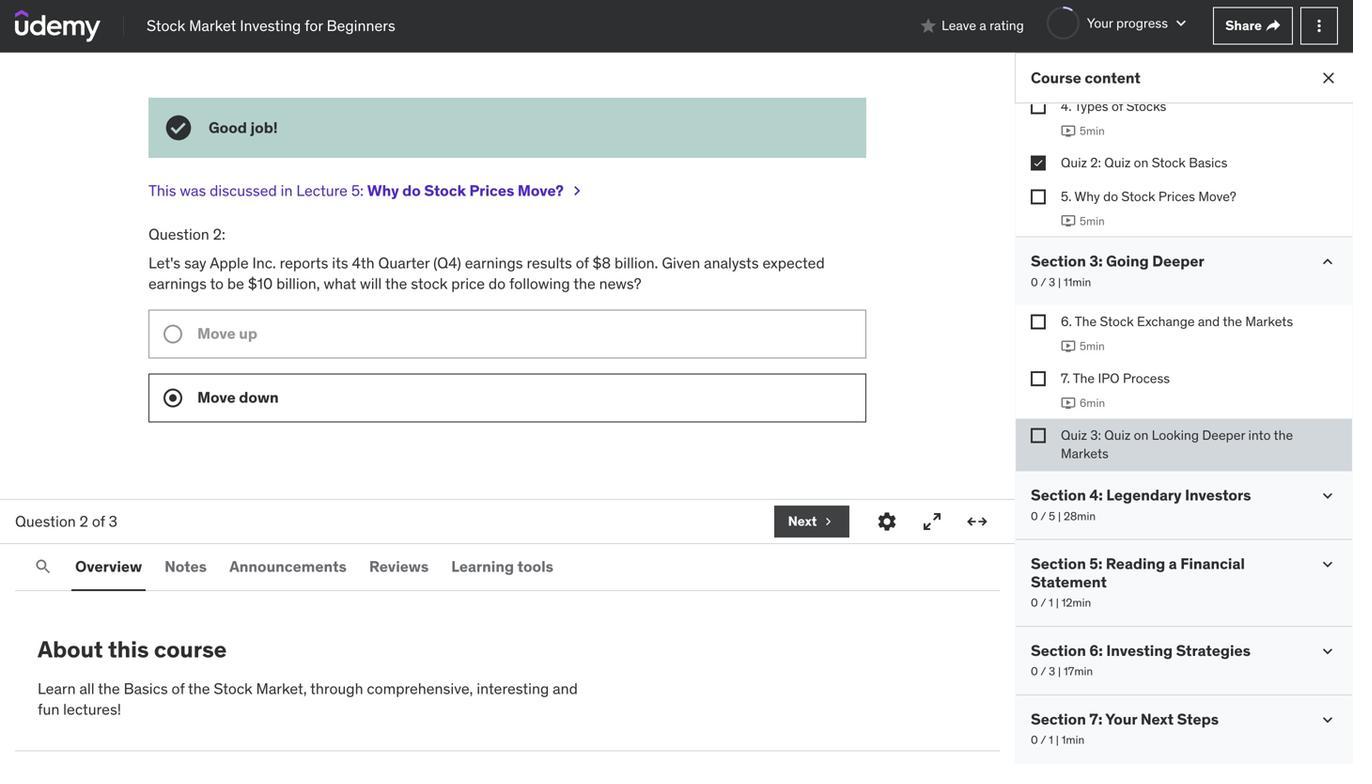 Task type: describe. For each thing, give the bounding box(es) containing it.
small image for section 7: your next steps
[[1319, 710, 1337, 729]]

0 horizontal spatial 5:
[[351, 181, 364, 200]]

course content
[[1031, 68, 1141, 87]]

section for section 3: going deeper
[[1031, 252, 1086, 271]]

quarter
[[378, 253, 430, 272]]

on for stock
[[1134, 154, 1149, 171]]

section for section 7: your next steps
[[1031, 709, 1086, 729]]

of inside question 2: let's say apple inc. reports its 4th quarter (q4) earnings results of $8 billion. given analysts expected earnings to be $10 billion, what will the stock price do following the news?
[[576, 253, 589, 272]]

stock down the quiz 2: quiz on stock basics
[[1122, 188, 1156, 205]]

fullscreen image
[[921, 510, 944, 533]]

quiz down the 'play types of stocks' icon
[[1061, 154, 1087, 171]]

and inside sidebar element
[[1198, 313, 1220, 330]]

beginners
[[327, 16, 395, 35]]

your inside dropdown button
[[1087, 14, 1113, 31]]

xsmall image inside next button
[[821, 514, 836, 529]]

learning tools button
[[448, 544, 557, 589]]

sidebar element
[[1015, 0, 1353, 764]]

overview
[[75, 557, 142, 576]]

play types of stocks image
[[1061, 123, 1076, 138]]

0 for section 3: going deeper
[[1031, 275, 1038, 289]]

what
[[324, 274, 356, 293]]

reviews button
[[366, 544, 433, 589]]

leave
[[942, 17, 977, 34]]

this
[[149, 181, 176, 200]]

job!
[[250, 118, 278, 137]]

section 3: going deeper 0 / 3 | 11min
[[1031, 252, 1205, 289]]

quiz 3: quiz on looking deeper into the markets
[[1061, 427, 1293, 462]]

section for section 6: investing strategies
[[1031, 641, 1086, 660]]

results
[[527, 253, 572, 272]]

3: for section
[[1090, 252, 1103, 271]]

good job!
[[209, 118, 278, 137]]

move up
[[197, 324, 258, 343]]

quiz up 5. why do stock prices move?
[[1105, 154, 1131, 171]]

section 7: your next steps button
[[1031, 709, 1219, 729]]

actions image
[[1310, 16, 1329, 35]]

small image for section 5: reading a financial statement
[[1319, 555, 1337, 574]]

11min
[[1064, 275, 1091, 289]]

section 4: legendary investors 0 / 5 | 28min
[[1031, 486, 1252, 523]]

quiz 2: quiz on stock basics
[[1061, 154, 1228, 171]]

/ inside section 7: your next steps 0 / 1 | 1min
[[1041, 733, 1046, 747]]

analysts
[[704, 253, 759, 272]]

learning
[[451, 557, 514, 576]]

course
[[1031, 68, 1082, 87]]

3 for section 6: investing strategies
[[1049, 664, 1056, 679]]

3: for quiz
[[1091, 427, 1101, 444]]

market,
[[256, 679, 307, 698]]

next button
[[774, 506, 850, 538]]

reviews
[[369, 557, 429, 576]]

inc. reports
[[252, 253, 328, 272]]

following
[[509, 274, 570, 293]]

stock
[[411, 274, 448, 293]]

1min
[[1062, 733, 1085, 747]]

in
[[281, 181, 293, 200]]

content
[[1085, 68, 1141, 87]]

news?
[[599, 274, 642, 293]]

up
[[239, 324, 258, 343]]

and inside learn all the basics of the stock market, through comprehensive, interesting and fun lectures!
[[553, 679, 578, 698]]

5. why do stock prices move?
[[1061, 188, 1237, 205]]

/ for section 6: investing strategies
[[1041, 664, 1046, 679]]

section 7: your next steps 0 / 1 | 1min
[[1031, 709, 1219, 747]]

xsmall image for 7. the ipo process
[[1031, 371, 1046, 386]]

section 6: investing strategies button
[[1031, 641, 1251, 660]]

prices inside sidebar element
[[1159, 188, 1195, 205]]

say
[[184, 253, 207, 272]]

/ inside the section 5: reading a financial statement 0 / 1 | 12min
[[1041, 595, 1046, 610]]

lectures!
[[63, 700, 121, 719]]

notes button
[[161, 544, 211, 589]]

0 horizontal spatial prices
[[469, 181, 514, 200]]

xsmall image for 4. types of stocks
[[1031, 99, 1046, 114]]

close course content sidebar image
[[1320, 69, 1338, 87]]

quiz down 6min
[[1105, 427, 1131, 444]]

6.
[[1061, 313, 1072, 330]]

3 for section 3: going deeper
[[1049, 275, 1056, 289]]

the right all
[[98, 679, 120, 698]]

7:
[[1090, 709, 1103, 729]]

small image for section 6: investing strategies
[[1319, 642, 1337, 661]]

5.
[[1061, 188, 1072, 205]]

search image
[[34, 557, 53, 576]]

learn
[[38, 679, 76, 698]]

(q4) earnings
[[433, 253, 523, 272]]

2
[[80, 512, 88, 531]]

stock market investing for beginners link
[[147, 15, 395, 36]]

a inside the section 5: reading a financial statement 0 / 1 | 12min
[[1169, 554, 1177, 573]]

why inside sidebar element
[[1075, 188, 1100, 205]]

of inside sidebar element
[[1112, 98, 1123, 114]]

| inside the section 5: reading a financial statement 0 / 1 | 12min
[[1056, 595, 1059, 610]]

stock up the (q4) earnings
[[424, 181, 466, 200]]

question for question 2 of 3
[[15, 512, 76, 531]]

2: for quiz
[[1091, 154, 1101, 171]]

1 vertical spatial 3
[[109, 512, 117, 531]]

the inside quiz 3: quiz on looking deeper into the markets
[[1274, 427, 1293, 444]]

was
[[180, 181, 206, 200]]

the for 6.
[[1075, 313, 1097, 330]]

move down
[[197, 388, 279, 407]]

small image inside your progress dropdown button
[[1172, 14, 1191, 32]]

6min
[[1080, 396, 1105, 410]]

4th
[[352, 253, 375, 272]]

1 inside the section 5: reading a financial statement 0 / 1 | 12min
[[1049, 595, 1053, 610]]

5min for the
[[1080, 339, 1105, 354]]

move for move down
[[197, 388, 236, 407]]

down
[[239, 388, 279, 407]]

your progress
[[1087, 14, 1168, 31]]

investing for for
[[240, 16, 301, 35]]

discussed
[[210, 181, 277, 200]]

xsmall image inside "share" button
[[1266, 18, 1281, 33]]

$8
[[593, 253, 611, 272]]

announcements
[[229, 557, 347, 576]]

to
[[210, 274, 224, 293]]

the for 7.
[[1073, 370, 1095, 387]]

apple
[[210, 253, 249, 272]]

play the stock exchange and the markets image
[[1061, 339, 1076, 354]]

stock inside stock market investing for beginners link
[[147, 16, 185, 35]]

section 6: investing strategies 0 / 3 | 17min
[[1031, 641, 1251, 679]]

all
[[79, 679, 95, 698]]

progress
[[1117, 14, 1168, 31]]

investors
[[1185, 486, 1252, 505]]

billion.
[[615, 253, 658, 272]]



Task type: vqa. For each thing, say whether or not it's contained in the screenshot.
topmost and
yes



Task type: locate. For each thing, give the bounding box(es) containing it.
0 vertical spatial on
[[1134, 154, 1149, 171]]

1 inside section 7: your next steps 0 / 1 | 1min
[[1049, 733, 1053, 747]]

process
[[1123, 370, 1170, 387]]

1 vertical spatial 2:
[[213, 225, 225, 244]]

prices down the quiz 2: quiz on stock basics
[[1159, 188, 1195, 205]]

into
[[1249, 427, 1271, 444]]

small image for section 4: legendary investors
[[1319, 486, 1337, 505]]

| inside section 6: investing strategies 0 / 3 | 17min
[[1058, 664, 1061, 679]]

0 vertical spatial 5min
[[1080, 123, 1105, 138]]

1 vertical spatial xsmall image
[[1031, 156, 1046, 171]]

| left 11min
[[1058, 275, 1061, 289]]

0 vertical spatial xsmall image
[[1266, 18, 1281, 33]]

billion,
[[276, 274, 320, 293]]

2 / from the top
[[1041, 509, 1046, 523]]

0 vertical spatial small image
[[1319, 486, 1337, 505]]

do
[[402, 181, 421, 200], [1104, 188, 1118, 205], [489, 274, 506, 293]]

your inside section 7: your next steps 0 / 1 | 1min
[[1106, 709, 1138, 729]]

udemy image
[[15, 10, 101, 42]]

1 / from the top
[[1041, 275, 1046, 289]]

| right 5
[[1058, 509, 1061, 523]]

1 vertical spatial 5min
[[1080, 214, 1105, 228]]

good
[[209, 118, 247, 137]]

5 section from the top
[[1031, 709, 1086, 729]]

do down the (q4) earnings
[[489, 274, 506, 293]]

3: up 11min
[[1090, 252, 1103, 271]]

0 inside the section 5: reading a financial statement 0 / 1 | 12min
[[1031, 595, 1038, 610]]

| inside section 4: legendary investors 0 / 5 | 28min
[[1058, 509, 1061, 523]]

of right 2 on the left bottom of the page
[[92, 512, 105, 531]]

section 5: reading a financial statement button
[[1031, 554, 1304, 591]]

| inside the section 3: going deeper 0 / 3 | 11min
[[1058, 275, 1061, 289]]

1 horizontal spatial 2:
[[1091, 154, 1101, 171]]

1 vertical spatial 5:
[[1090, 554, 1103, 573]]

share
[[1226, 17, 1262, 34]]

markets
[[1246, 313, 1293, 330], [1061, 445, 1109, 462]]

leave a rating button
[[919, 3, 1024, 48]]

market
[[189, 16, 236, 35]]

of
[[1112, 98, 1123, 114], [576, 253, 589, 272], [92, 512, 105, 531], [172, 679, 185, 698]]

investing for strategies
[[1107, 641, 1173, 660]]

fun
[[38, 700, 60, 719]]

section inside section 4: legendary investors 0 / 5 | 28min
[[1031, 486, 1086, 505]]

2 vertical spatial 5min
[[1080, 339, 1105, 354]]

let's
[[149, 253, 181, 272]]

2: up apple
[[213, 225, 225, 244]]

/ left 5
[[1041, 509, 1046, 523]]

0 vertical spatial your
[[1087, 14, 1113, 31]]

question 2: let's say apple inc. reports its 4th quarter (q4) earnings results of $8 billion. given analysts expected earnings to be $10 billion, what will the stock price do following the news?
[[149, 225, 825, 293]]

stocks
[[1127, 98, 1167, 114]]

1 left 12min
[[1049, 595, 1053, 610]]

financial
[[1181, 554, 1245, 573]]

play the ipo process image
[[1061, 396, 1076, 411]]

/ for section 3: going deeper
[[1041, 275, 1046, 289]]

be
[[227, 274, 244, 293]]

settings image
[[876, 510, 899, 533]]

| left 12min
[[1056, 595, 1059, 610]]

3 / from the top
[[1041, 595, 1046, 610]]

/
[[1041, 275, 1046, 289], [1041, 509, 1046, 523], [1041, 595, 1046, 610], [1041, 664, 1046, 679], [1041, 733, 1046, 747]]

stock left market,
[[214, 679, 253, 698]]

6. the stock exchange and the markets
[[1061, 313, 1293, 330]]

through
[[310, 679, 363, 698]]

section inside section 6: investing strategies 0 / 3 | 17min
[[1031, 641, 1086, 660]]

1 left 1min
[[1049, 733, 1053, 747]]

3 5min from the top
[[1080, 339, 1105, 354]]

section 3: going deeper button
[[1031, 252, 1205, 271]]

5: right lecture
[[351, 181, 364, 200]]

1 section from the top
[[1031, 252, 1086, 271]]

the right into
[[1274, 427, 1293, 444]]

announcements button
[[226, 544, 350, 589]]

next left the steps
[[1141, 709, 1174, 729]]

| left 17min
[[1058, 664, 1061, 679]]

learning tools
[[451, 557, 554, 576]]

0 horizontal spatial investing
[[240, 16, 301, 35]]

2 5min from the top
[[1080, 214, 1105, 228]]

1 horizontal spatial a
[[1169, 554, 1177, 573]]

1 5min from the top
[[1080, 123, 1105, 138]]

section up 17min
[[1031, 641, 1086, 660]]

section 4: legendary investors button
[[1031, 486, 1252, 505]]

1 horizontal spatial prices
[[1159, 188, 1195, 205]]

question left 2 on the left bottom of the page
[[15, 512, 76, 531]]

and right the interesting
[[553, 679, 578, 698]]

1 horizontal spatial investing
[[1107, 641, 1173, 660]]

|
[[1058, 275, 1061, 289], [1058, 509, 1061, 523], [1056, 595, 1059, 610], [1058, 664, 1061, 679], [1056, 733, 1059, 747]]

0 vertical spatial 5:
[[351, 181, 364, 200]]

for
[[305, 16, 323, 35]]

5 / from the top
[[1041, 733, 1046, 747]]

question 2 of 3
[[15, 512, 117, 531]]

| inside section 7: your next steps 0 / 1 | 1min
[[1056, 733, 1059, 747]]

1 vertical spatial move
[[197, 388, 236, 407]]

exchange
[[1137, 313, 1195, 330]]

/ left 17min
[[1041, 664, 1046, 679]]

2: inside question 2: let's say apple inc. reports its 4th quarter (q4) earnings results of $8 billion. given analysts expected earnings to be $10 billion, what will the stock price do following the news?
[[213, 225, 225, 244]]

0 inside the section 3: going deeper 0 / 3 | 11min
[[1031, 275, 1038, 289]]

1 small image from the top
[[1319, 486, 1337, 505]]

3 left 17min
[[1049, 664, 1056, 679]]

| left 1min
[[1056, 733, 1059, 747]]

question up let's
[[149, 225, 209, 244]]

12min
[[1062, 595, 1091, 610]]

0 horizontal spatial do
[[402, 181, 421, 200]]

1 vertical spatial the
[[1073, 370, 1095, 387]]

its
[[332, 253, 348, 272]]

0 inside section 7: your next steps 0 / 1 | 1min
[[1031, 733, 1038, 747]]

0 inside section 6: investing strategies 0 / 3 | 17min
[[1031, 664, 1038, 679]]

section for section 4: legendary investors
[[1031, 486, 1086, 505]]

0 vertical spatial deeper
[[1153, 252, 1205, 271]]

0 for section 6: investing strategies
[[1031, 664, 1038, 679]]

going
[[1106, 252, 1149, 271]]

2 vertical spatial 3
[[1049, 664, 1056, 679]]

on left looking
[[1134, 427, 1149, 444]]

3: inside the section 3: going deeper 0 / 3 | 11min
[[1090, 252, 1103, 271]]

deeper
[[1153, 252, 1205, 271], [1202, 427, 1245, 444]]

question for question 2: let's say apple inc. reports its 4th quarter (q4) earnings results of $8 billion. given analysts expected earnings to be $10 billion, what will the stock price do following the news?
[[149, 225, 209, 244]]

1 vertical spatial 1
[[1049, 733, 1053, 747]]

2 move from the top
[[197, 388, 236, 407]]

xsmall image
[[1031, 99, 1046, 114], [1031, 189, 1046, 204], [1031, 315, 1046, 330], [1031, 371, 1046, 386], [1031, 428, 1046, 443], [821, 514, 836, 529]]

0 vertical spatial a
[[980, 17, 987, 34]]

2: for question
[[213, 225, 225, 244]]

section up 11min
[[1031, 252, 1086, 271]]

5min right "play the stock exchange and the markets" image at the right of page
[[1080, 339, 1105, 354]]

0 horizontal spatial why
[[367, 181, 399, 200]]

0 vertical spatial investing
[[240, 16, 301, 35]]

stock up 5. why do stock prices move?
[[1152, 154, 1186, 171]]

deeper inside the section 3: going deeper 0 / 3 | 11min
[[1153, 252, 1205, 271]]

rating
[[990, 17, 1024, 34]]

4 section from the top
[[1031, 641, 1086, 660]]

stock inside learn all the basics of the stock market, through comprehensive, interesting and fun lectures!
[[214, 679, 253, 698]]

5min right the 'play types of stocks' icon
[[1080, 123, 1105, 138]]

3 inside the section 3: going deeper 0 / 3 | 11min
[[1049, 275, 1056, 289]]

3 inside section 6: investing strategies 0 / 3 | 17min
[[1049, 664, 1056, 679]]

1 horizontal spatial next
[[1141, 709, 1174, 729]]

markets inside quiz 3: quiz on looking deeper into the markets
[[1061, 445, 1109, 462]]

7.
[[1061, 370, 1070, 387]]

the
[[1075, 313, 1097, 330], [1073, 370, 1095, 387]]

0 left 1min
[[1031, 733, 1038, 747]]

reading
[[1106, 554, 1166, 573]]

a left rating
[[980, 17, 987, 34]]

0 inside section 4: legendary investors 0 / 5 | 28min
[[1031, 509, 1038, 523]]

comprehensive,
[[367, 679, 473, 698]]

/ left 11min
[[1041, 275, 1046, 289]]

question inside question 2: let's say apple inc. reports its 4th quarter (q4) earnings results of $8 billion. given analysts expected earnings to be $10 billion, what will the stock price do following the news?
[[149, 225, 209, 244]]

2 on from the top
[[1134, 427, 1149, 444]]

/ for section 4: legendary investors
[[1041, 509, 1046, 523]]

0 left 11min
[[1031, 275, 1038, 289]]

on up 5. why do stock prices move?
[[1134, 154, 1149, 171]]

investing inside section 6: investing strategies 0 / 3 | 17min
[[1107, 641, 1173, 660]]

small image for section 3: going deeper
[[1319, 252, 1337, 271]]

move for move up
[[197, 324, 236, 343]]

3:
[[1090, 252, 1103, 271], [1091, 427, 1101, 444]]

quiz
[[1061, 154, 1087, 171], [1105, 154, 1131, 171], [1061, 427, 1087, 444], [1105, 427, 1131, 444]]

about this course
[[38, 635, 227, 664]]

steps
[[1177, 709, 1219, 729]]

2 1 from the top
[[1049, 733, 1053, 747]]

open lecture image
[[568, 182, 586, 200]]

move? inside sidebar element
[[1199, 188, 1237, 205]]

0 horizontal spatial xsmall image
[[1031, 156, 1046, 171]]

a right reading
[[1169, 554, 1177, 573]]

of down course
[[172, 679, 185, 698]]

on inside quiz 3: quiz on looking deeper into the markets
[[1134, 427, 1149, 444]]

section up 5
[[1031, 486, 1086, 505]]

7. the ipo process
[[1061, 370, 1170, 387]]

xsmall image
[[1266, 18, 1281, 33], [1031, 156, 1046, 171]]

do up quarter
[[402, 181, 421, 200]]

stock market investing for beginners
[[147, 16, 395, 35]]

stock left exchange
[[1100, 313, 1134, 330]]

1 vertical spatial small image
[[1319, 555, 1337, 574]]

small image
[[1319, 486, 1337, 505], [1319, 555, 1337, 574]]

types
[[1075, 98, 1109, 114]]

1 horizontal spatial why
[[1075, 188, 1100, 205]]

0 horizontal spatial and
[[553, 679, 578, 698]]

0 left 17min
[[1031, 664, 1038, 679]]

3 section from the top
[[1031, 554, 1086, 573]]

1 vertical spatial and
[[553, 679, 578, 698]]

share button
[[1213, 7, 1293, 45]]

basics inside learn all the basics of the stock market, through comprehensive, interesting and fun lectures!
[[124, 679, 168, 698]]

of left $8
[[576, 253, 589, 272]]

0 left 5
[[1031, 509, 1038, 523]]

2 small image from the top
[[1319, 555, 1337, 574]]

3 0 from the top
[[1031, 595, 1038, 610]]

play why do stock prices move? image
[[1061, 214, 1076, 229]]

0 vertical spatial the
[[1075, 313, 1097, 330]]

0 horizontal spatial basics
[[124, 679, 168, 698]]

1 0 from the top
[[1031, 275, 1038, 289]]

legendary
[[1107, 486, 1182, 505]]

3: down 6min
[[1091, 427, 1101, 444]]

1 move from the top
[[197, 324, 236, 343]]

section inside section 7: your next steps 0 / 1 | 1min
[[1031, 709, 1086, 729]]

move left the up
[[197, 324, 236, 343]]

move? left open lecture icon
[[518, 181, 564, 200]]

0 horizontal spatial move?
[[518, 181, 564, 200]]

do inside question 2: let's say apple inc. reports its 4th quarter (q4) earnings results of $8 billion. given analysts expected earnings to be $10 billion, what will the stock price do following the news?
[[489, 274, 506, 293]]

1 vertical spatial a
[[1169, 554, 1177, 573]]

2: down types
[[1091, 154, 1101, 171]]

prices up question 2: let's say apple inc. reports its 4th quarter (q4) earnings results of $8 billion. given analysts expected earnings to be $10 billion, what will the stock price do following the news?
[[469, 181, 514, 200]]

/ inside section 6: investing strategies 0 / 3 | 17min
[[1041, 664, 1046, 679]]

1 vertical spatial deeper
[[1202, 427, 1245, 444]]

next left settings icon
[[788, 513, 817, 530]]

investing right "6:"
[[1107, 641, 1173, 660]]

looking
[[1152, 427, 1199, 444]]

/ left 1min
[[1041, 733, 1046, 747]]

1 1 from the top
[[1049, 595, 1053, 610]]

1 vertical spatial question
[[15, 512, 76, 531]]

3
[[1049, 275, 1056, 289], [109, 512, 117, 531], [1049, 664, 1056, 679]]

5
[[1049, 509, 1056, 523]]

3: inside quiz 3: quiz on looking deeper into the markets
[[1091, 427, 1101, 444]]

xsmall image for 5. why do stock prices move?
[[1031, 189, 1046, 204]]

investing left for
[[240, 16, 301, 35]]

0 horizontal spatial markets
[[1061, 445, 1109, 462]]

1 vertical spatial investing
[[1107, 641, 1173, 660]]

basics inside sidebar element
[[1189, 154, 1228, 171]]

stock
[[147, 16, 185, 35], [1152, 154, 1186, 171], [424, 181, 466, 200], [1122, 188, 1156, 205], [1100, 313, 1134, 330], [214, 679, 253, 698]]

0 vertical spatial question
[[149, 225, 209, 244]]

0 vertical spatial 3:
[[1090, 252, 1103, 271]]

do right 5.
[[1104, 188, 1118, 205]]

0 for section 4: legendary investors
[[1031, 509, 1038, 523]]

0 down the statement at right bottom
[[1031, 595, 1038, 610]]

2 section from the top
[[1031, 486, 1086, 505]]

2: inside sidebar element
[[1091, 154, 1101, 171]]

about
[[38, 635, 103, 664]]

4 0 from the top
[[1031, 664, 1038, 679]]

1 horizontal spatial 5:
[[1090, 554, 1103, 573]]

| for section 6: investing strategies
[[1058, 664, 1061, 679]]

this
[[108, 635, 149, 664]]

move
[[197, 324, 236, 343], [197, 388, 236, 407]]

2 horizontal spatial do
[[1104, 188, 1118, 205]]

1 vertical spatial markets
[[1061, 445, 1109, 462]]

section for section 5: reading a financial statement
[[1031, 554, 1086, 573]]

the right exchange
[[1223, 313, 1243, 330]]

5min
[[1080, 123, 1105, 138], [1080, 214, 1105, 228], [1080, 339, 1105, 354]]

and right exchange
[[1198, 313, 1220, 330]]

of inside learn all the basics of the stock market, through comprehensive, interesting and fun lectures!
[[172, 679, 185, 698]]

xsmall image for 6. the stock exchange and the markets
[[1031, 315, 1046, 330]]

0 vertical spatial 1
[[1049, 595, 1053, 610]]

next inside section 7: your next steps 0 / 1 | 1min
[[1141, 709, 1174, 729]]

1 on from the top
[[1134, 154, 1149, 171]]

let's say apple inc. reports its 4th quarter (q4) earnings results of $8 billion. given analysts expected earnings to be $10 billion, what will the stock price do following the news? group
[[149, 310, 867, 423]]

earnings
[[149, 274, 207, 293]]

/ inside section 4: legendary investors 0 / 5 | 28min
[[1041, 509, 1046, 523]]

small image
[[1172, 14, 1191, 32], [919, 16, 938, 35], [1319, 252, 1337, 271], [1319, 642, 1337, 661], [1319, 710, 1337, 729]]

$10
[[248, 274, 273, 293]]

0 horizontal spatial a
[[980, 17, 987, 34]]

on for looking
[[1134, 427, 1149, 444]]

move? down the quiz 2: quiz on stock basics
[[1199, 188, 1237, 205]]

basics down about this course
[[124, 679, 168, 698]]

section up 12min
[[1031, 554, 1086, 573]]

1 horizontal spatial basics
[[1189, 154, 1228, 171]]

why
[[367, 181, 399, 200], [1075, 188, 1100, 205]]

17min
[[1064, 664, 1093, 679]]

leave a rating
[[942, 17, 1024, 34]]

statement
[[1031, 572, 1107, 591]]

1 horizontal spatial question
[[149, 225, 209, 244]]

a
[[980, 17, 987, 34], [1169, 554, 1177, 573]]

1 vertical spatial your
[[1106, 709, 1138, 729]]

section up 1min
[[1031, 709, 1086, 729]]

2 0 from the top
[[1031, 509, 1038, 523]]

/ down the statement at right bottom
[[1041, 595, 1046, 610]]

stock left market
[[147, 16, 185, 35]]

5min for types
[[1080, 123, 1105, 138]]

your right 7:
[[1106, 709, 1138, 729]]

3 left 11min
[[1049, 275, 1056, 289]]

0 horizontal spatial 2:
[[213, 225, 225, 244]]

5min for why
[[1080, 214, 1105, 228]]

1 vertical spatial on
[[1134, 427, 1149, 444]]

0
[[1031, 275, 1038, 289], [1031, 509, 1038, 523], [1031, 595, 1038, 610], [1031, 664, 1038, 679], [1031, 733, 1038, 747]]

0 vertical spatial move
[[197, 324, 236, 343]]

the down $8
[[574, 274, 596, 293]]

5 0 from the top
[[1031, 733, 1038, 747]]

section inside the section 3: going deeper 0 / 3 | 11min
[[1031, 252, 1086, 271]]

6:
[[1090, 641, 1103, 660]]

5: inside the section 5: reading a financial statement 0 / 1 | 12min
[[1090, 554, 1103, 573]]

4. types of stocks
[[1061, 98, 1167, 114]]

0 horizontal spatial question
[[15, 512, 76, 531]]

next inside button
[[788, 513, 817, 530]]

the down quarter
[[385, 274, 407, 293]]

the down course
[[188, 679, 210, 698]]

0 vertical spatial and
[[1198, 313, 1220, 330]]

/ inside the section 3: going deeper 0 / 3 | 11min
[[1041, 275, 1046, 289]]

0 horizontal spatial next
[[788, 513, 817, 530]]

1 vertical spatial next
[[1141, 709, 1174, 729]]

why right lecture
[[367, 181, 399, 200]]

question
[[149, 225, 209, 244], [15, 512, 76, 531]]

do inside sidebar element
[[1104, 188, 1118, 205]]

given
[[662, 253, 700, 272]]

of right types
[[1112, 98, 1123, 114]]

5min right the play why do stock prices move? icon
[[1080, 214, 1105, 228]]

the right 6.
[[1075, 313, 1097, 330]]

3 right 2 on the left bottom of the page
[[109, 512, 117, 531]]

a inside button
[[980, 17, 987, 34]]

0 vertical spatial 3
[[1049, 275, 1056, 289]]

1 horizontal spatial and
[[1198, 313, 1220, 330]]

| for section 4: legendary investors
[[1058, 509, 1061, 523]]

this was discussed in lecture 5: why do stock prices move?
[[149, 181, 564, 200]]

1 horizontal spatial do
[[489, 274, 506, 293]]

why right 5.
[[1075, 188, 1100, 205]]

deeper left into
[[1202, 427, 1245, 444]]

1 vertical spatial 3:
[[1091, 427, 1101, 444]]

quiz down play the ipo process icon
[[1061, 427, 1087, 444]]

0 vertical spatial 2:
[[1091, 154, 1101, 171]]

| for section 3: going deeper
[[1058, 275, 1061, 289]]

1 vertical spatial basics
[[124, 679, 168, 698]]

basics up 5. why do stock prices move?
[[1189, 154, 1228, 171]]

investing
[[240, 16, 301, 35], [1107, 641, 1173, 660]]

0 vertical spatial markets
[[1246, 313, 1293, 330]]

1 horizontal spatial move?
[[1199, 188, 1237, 205]]

small image inside leave a rating button
[[919, 16, 938, 35]]

expanded view image
[[966, 510, 989, 533]]

deeper right going
[[1153, 252, 1205, 271]]

move left down
[[197, 388, 236, 407]]

0 vertical spatial basics
[[1189, 154, 1228, 171]]

deeper inside quiz 3: quiz on looking deeper into the markets
[[1202, 427, 1245, 444]]

your left progress
[[1087, 14, 1113, 31]]

the right 7.
[[1073, 370, 1095, 387]]

section inside the section 5: reading a financial statement 0 / 1 | 12min
[[1031, 554, 1086, 573]]

5: left reading
[[1090, 554, 1103, 573]]

0 vertical spatial next
[[788, 513, 817, 530]]

4 / from the top
[[1041, 664, 1046, 679]]

4:
[[1090, 486, 1103, 505]]

5:
[[351, 181, 364, 200], [1090, 554, 1103, 573]]

1 horizontal spatial xsmall image
[[1266, 18, 1281, 33]]

1 horizontal spatial markets
[[1246, 313, 1293, 330]]



